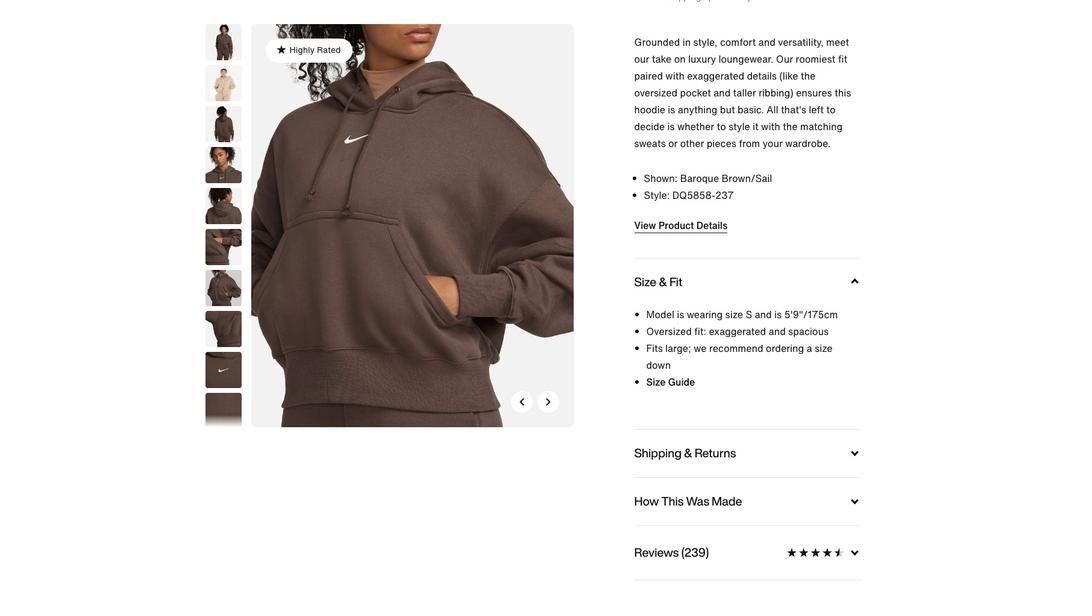 Task type: locate. For each thing, give the bounding box(es) containing it.
nike inside free standard shipping on orders $50+ and free 60-day returns for nike members. return policy exclusions apply .
[[722, 495, 742, 510]]

pick-
[[637, 546, 660, 561]]

polyester up the available
[[664, 527, 706, 541]]

size left fit
[[635, 273, 657, 290]]

left
[[809, 102, 824, 117]]

nike right for
[[722, 495, 742, 510]]

1 horizontal spatial on
[[744, 479, 755, 493]]

spun
[[791, 611, 813, 614]]

your
[[763, 136, 783, 151]]

this inside the polyester in this 80% cotton/20% polyester fleece is made with 100% recycled polyester. our recycled polyester is made from plastic bottles which are cleaned, shredded into flakes, converted into pellets, and then spun into
[[720, 527, 736, 541]]

and inside the polyester in this 80% cotton/20% polyester fleece is made with 100% recycled polyester. our recycled polyester is made from plastic bottles which are cleaned, shredded into flakes, converted into pellets, and then spun into
[[748, 611, 765, 614]]

1 vertical spatial with
[[762, 119, 781, 134]]

with right it
[[762, 119, 781, 134]]

1 vertical spatial into
[[693, 611, 710, 614]]

polyester up the are
[[705, 577, 747, 592]]

size right a
[[815, 341, 833, 356]]

made down 80%
[[729, 544, 755, 558]]

free
[[637, 479, 657, 493]]

1 horizontal spatial nike
[[757, 546, 777, 561]]

0 horizontal spatial made
[[729, 544, 755, 558]]

exaggerated down luxury
[[688, 69, 745, 83]]

in left style,
[[683, 35, 691, 49]]

decide
[[635, 119, 665, 134]]

and up "ordering"
[[769, 324, 786, 339]]

0 horizontal spatial this
[[720, 527, 736, 541]]

stores.
[[780, 546, 812, 561]]

wardrobe.
[[786, 136, 831, 151]]

on inside grounded in style, comfort and versatility, meet our take on luxury loungewear. our roomiest fit paired with exaggerated details (like the oversized pocket and taller ribbing) ensures this hoodie is anything but basic. all that's left to decide is whether to style it with the matching sweats or other pieces from your wardrobe.
[[675, 52, 686, 66]]

is up or
[[668, 119, 675, 134]]

0 horizontal spatial recycled
[[664, 577, 702, 592]]

0 horizontal spatial into
[[693, 611, 710, 614]]

0 vertical spatial our
[[777, 52, 794, 66]]

100%
[[779, 544, 807, 558]]

we
[[694, 341, 707, 356]]

members.
[[745, 495, 790, 510]]

shown:
[[644, 171, 678, 185]]

1 horizontal spatial in
[[709, 527, 717, 541]]

0 vertical spatial in
[[683, 35, 691, 49]]

is left select
[[720, 544, 727, 558]]

on right take
[[675, 52, 686, 66]]

fleece
[[689, 544, 717, 558]]

0 horizontal spatial in
[[683, 35, 691, 49]]

and up but
[[714, 85, 731, 100]]

1 vertical spatial our
[[644, 577, 661, 592]]

1 vertical spatial to
[[717, 119, 726, 134]]

reviews (239)
[[635, 544, 710, 561]]

0 horizontal spatial &
[[659, 273, 667, 290]]

fit
[[670, 273, 683, 290]]

1 vertical spatial polyester
[[644, 544, 686, 558]]

from down it
[[739, 136, 761, 151]]

the up ensures
[[801, 69, 816, 83]]

shipping
[[703, 479, 741, 493]]

s
[[746, 307, 753, 322]]

size left s
[[726, 307, 744, 322]]

but
[[720, 102, 735, 117]]

and left free
[[817, 479, 834, 493]]

0 horizontal spatial on
[[675, 52, 686, 66]]

0 vertical spatial exaggerated
[[688, 69, 745, 83]]

1 vertical spatial this
[[720, 527, 736, 541]]

1 horizontal spatial to
[[827, 102, 836, 117]]

return
[[637, 512, 667, 527]]

size
[[726, 307, 744, 322], [815, 341, 833, 356]]

from up shredded
[[787, 577, 809, 592]]

into down the which
[[693, 611, 710, 614]]

0 vertical spatial this
[[835, 85, 852, 100]]

0 vertical spatial made
[[729, 544, 755, 558]]

nike
[[722, 495, 742, 510], [757, 546, 777, 561]]

and down cleaned,
[[748, 611, 765, 614]]

0 horizontal spatial nike
[[722, 495, 742, 510]]

& left the returns
[[685, 444, 693, 462]]

this up pick-up available at select nike stores. link
[[720, 527, 736, 541]]

our up bottles
[[644, 577, 661, 592]]

in up "fleece"
[[709, 527, 717, 541]]

at
[[716, 546, 725, 561]]

0 horizontal spatial our
[[644, 577, 661, 592]]

nike sportswear phoenix fleece women's over-oversized pullover hoodie image
[[205, 24, 242, 60], [251, 24, 574, 427], [205, 106, 242, 142], [205, 147, 242, 183], [205, 188, 242, 224], [205, 229, 242, 265], [205, 270, 242, 306], [205, 311, 242, 347], [205, 352, 242, 388], [205, 393, 242, 429]]

5′9″/175cm
[[785, 307, 838, 322]]

0 vertical spatial the
[[801, 69, 816, 83]]

in inside grounded in style, comfort and versatility, meet our take on luxury loungewear. our roomiest fit paired with exaggerated details (like the oversized pocket and taller ribbing) ensures this hoodie is anything but basic. all that's left to decide is whether to style it with the matching sweats or other pieces from your wardrobe.
[[683, 35, 691, 49]]

polyester up polyester.
[[644, 544, 686, 558]]

reviews
[[635, 544, 679, 561]]

view
[[635, 218, 657, 233]]

1 vertical spatial size
[[647, 375, 666, 389]]

0 vertical spatial nike
[[722, 495, 742, 510]]

80%
[[739, 527, 763, 541]]

1 vertical spatial exaggerated
[[709, 324, 767, 339]]

& for fit
[[659, 273, 667, 290]]

nike down 80%
[[757, 546, 777, 561]]

exaggerated inside model is wearing size s and is 5′9″/175cm oversized fit: exaggerated and spacious fits large; we recommend ordering a size down size guide
[[709, 324, 767, 339]]

in inside the polyester in this 80% cotton/20% polyester fleece is made with 100% recycled polyester. our recycled polyester is made from plastic bottles which are cleaned, shredded into flakes, converted into pellets, and then spun into
[[709, 527, 717, 541]]

is right hoodie
[[668, 102, 676, 117]]

bottles
[[644, 594, 675, 609]]

1 horizontal spatial this
[[835, 85, 852, 100]]

size guide link
[[647, 375, 696, 389]]

fit
[[839, 52, 848, 66]]

1 vertical spatial in
[[709, 527, 717, 541]]

1 vertical spatial the
[[783, 119, 798, 134]]

made
[[729, 544, 755, 558], [760, 577, 785, 592]]

our up (like
[[777, 52, 794, 66]]

to up pieces
[[717, 119, 726, 134]]

up
[[660, 546, 671, 561]]

0 horizontal spatial size
[[726, 307, 744, 322]]

next image
[[545, 399, 552, 406]]

shipping & returns
[[635, 444, 737, 462]]

apply
[[750, 512, 774, 527]]

model is wearing size s and is 5′9″/175cm oversized fit: exaggerated and spacious fits large; we recommend ordering a size down size guide
[[647, 307, 838, 389]]

and inside free standard shipping on orders $50+ and free 60-day returns for nike members. return policy exclusions apply .
[[817, 479, 834, 493]]

shipping
[[635, 444, 682, 462]]

to right left at the right top
[[827, 102, 836, 117]]

and right s
[[755, 307, 772, 322]]

made up shredded
[[760, 577, 785, 592]]

available
[[674, 546, 713, 561]]

0 vertical spatial size
[[726, 307, 744, 322]]

oversized
[[635, 85, 678, 100]]

this
[[662, 492, 684, 510]]

& left fit
[[659, 273, 667, 290]]

this inside grounded in style, comfort and versatility, meet our take on luxury loungewear. our roomiest fit paired with exaggerated details (like the oversized pocket and taller ribbing) ensures this hoodie is anything but basic. all that's left to decide is whether to style it with the matching sweats or other pieces from your wardrobe.
[[835, 85, 852, 100]]

0 vertical spatial into
[[811, 594, 829, 609]]

model
[[647, 307, 675, 322]]

size down down
[[647, 375, 666, 389]]

fits
[[647, 341, 663, 356]]

this right ensures
[[835, 85, 852, 100]]

are
[[707, 594, 722, 609]]

recycled up the which
[[664, 577, 702, 592]]

returns
[[695, 444, 737, 462]]

1 vertical spatial recycled
[[664, 577, 702, 592]]

basic.
[[738, 102, 764, 117]]

style
[[729, 119, 751, 134]]

our
[[777, 52, 794, 66], [644, 577, 661, 592]]

recommend
[[710, 341, 764, 356]]

from
[[739, 136, 761, 151], [787, 577, 809, 592]]

meet
[[827, 35, 850, 49]]

highly
[[290, 43, 315, 56]]

dq5858-
[[673, 188, 716, 202]]

ensures
[[797, 85, 833, 100]]

0 vertical spatial recycled
[[810, 544, 849, 558]]

our inside the polyester in this 80% cotton/20% polyester fleece is made with 100% recycled polyester. our recycled polyester is made from plastic bottles which are cleaned, shredded into flakes, converted into pellets, and then spun into
[[644, 577, 661, 592]]

cleaned,
[[725, 594, 764, 609]]

1 horizontal spatial the
[[801, 69, 816, 83]]

with down take
[[666, 69, 685, 83]]

with
[[666, 69, 685, 83], [762, 119, 781, 134], [757, 544, 776, 558]]

the down that's
[[783, 119, 798, 134]]

recycled up plastic
[[810, 544, 849, 558]]

down
[[647, 358, 671, 372]]

1 vertical spatial made
[[760, 577, 785, 592]]

policy
[[670, 512, 697, 527]]

1 horizontal spatial into
[[811, 594, 829, 609]]

menu bar
[[205, 0, 862, 2]]

free standard shipping on orders $50+ and free 60-day returns for nike members. return policy exclusions apply .
[[637, 479, 855, 527]]

1 horizontal spatial our
[[777, 52, 794, 66]]

our inside grounded in style, comfort and versatility, meet our take on luxury loungewear. our roomiest fit paired with exaggerated details (like the oversized pocket and taller ribbing) ensures this hoodie is anything but basic. all that's left to decide is whether to style it with the matching sweats or other pieces from your wardrobe.
[[777, 52, 794, 66]]

the
[[644, 527, 662, 541]]

$50+
[[790, 479, 814, 493]]

with down 80%
[[757, 544, 776, 558]]

which
[[678, 594, 705, 609]]

1 vertical spatial &
[[685, 444, 693, 462]]

0 horizontal spatial from
[[739, 136, 761, 151]]

style,
[[694, 35, 718, 49]]

0 vertical spatial on
[[675, 52, 686, 66]]

exaggerated up recommend
[[709, 324, 767, 339]]

1 horizontal spatial size
[[815, 341, 833, 356]]

to
[[827, 102, 836, 117], [717, 119, 726, 134]]

spacious
[[789, 324, 829, 339]]

on
[[675, 52, 686, 66], [744, 479, 755, 493]]

0 vertical spatial from
[[739, 136, 761, 151]]

0 vertical spatial &
[[659, 273, 667, 290]]

exaggerated inside grounded in style, comfort and versatility, meet our take on luxury loungewear. our roomiest fit paired with exaggerated details (like the oversized pocket and taller ribbing) ensures this hoodie is anything but basic. all that's left to decide is whether to style it with the matching sweats or other pieces from your wardrobe.
[[688, 69, 745, 83]]

1 horizontal spatial &
[[685, 444, 693, 462]]

recycled
[[810, 544, 849, 558], [664, 577, 702, 592]]

2 vertical spatial with
[[757, 544, 776, 558]]

0 horizontal spatial to
[[717, 119, 726, 134]]

on left orders at the bottom of page
[[744, 479, 755, 493]]

into down plastic
[[811, 594, 829, 609]]

is
[[668, 102, 676, 117], [668, 119, 675, 134], [677, 307, 685, 322], [775, 307, 782, 322], [720, 544, 727, 558], [750, 577, 757, 592]]

1 vertical spatial on
[[744, 479, 755, 493]]

1 vertical spatial from
[[787, 577, 809, 592]]

is right s
[[775, 307, 782, 322]]

1 horizontal spatial from
[[787, 577, 809, 592]]

free
[[837, 479, 855, 493]]

60-
[[637, 495, 653, 510]]



Task type: vqa. For each thing, say whether or not it's contained in the screenshot.
pellets,
yes



Task type: describe. For each thing, give the bounding box(es) containing it.
how this was made
[[635, 492, 743, 510]]

view product details
[[635, 218, 728, 233]]

it
[[753, 119, 759, 134]]

pellets,
[[713, 611, 746, 614]]

polyester.
[[644, 561, 689, 575]]

0 vertical spatial to
[[827, 102, 836, 117]]

comfort
[[721, 35, 756, 49]]

returns
[[672, 495, 704, 510]]

0 vertical spatial size
[[635, 273, 657, 290]]

loungewear.
[[719, 52, 774, 66]]

undefined image
[[205, 65, 242, 101]]

baroque
[[681, 171, 719, 185]]

grounded
[[635, 35, 680, 49]]

size & fit
[[635, 273, 683, 290]]

a
[[807, 341, 813, 356]]

pick-up available at select nike stores.
[[637, 546, 812, 561]]

pick-up available at select nike stores. link
[[637, 546, 812, 561]]

day
[[653, 495, 669, 510]]

shredded
[[766, 594, 809, 609]]

select
[[727, 546, 755, 561]]

wearing
[[687, 307, 723, 322]]

1 horizontal spatial made
[[760, 577, 785, 592]]

and up loungewear.
[[759, 35, 776, 49]]

0 vertical spatial polyester
[[664, 527, 706, 541]]

is up cleaned,
[[750, 577, 757, 592]]

oversized
[[647, 324, 692, 339]]

view product details button
[[635, 218, 728, 233]]

237
[[716, 188, 734, 202]]

orders
[[758, 479, 787, 493]]

pocket
[[680, 85, 711, 100]]

(like
[[780, 69, 799, 83]]

2 vertical spatial polyester
[[705, 577, 747, 592]]

taller
[[734, 85, 757, 100]]

shown: baroque brown/sail style: dq5858-237
[[644, 171, 773, 202]]

paired
[[635, 69, 663, 83]]

0 horizontal spatial the
[[783, 119, 798, 134]]

hoodie
[[635, 102, 666, 117]]

was
[[687, 492, 710, 510]]

pieces
[[707, 136, 737, 151]]

1 vertical spatial size
[[815, 341, 833, 356]]

guide
[[669, 375, 696, 389]]

highly rated
[[290, 43, 341, 56]]

standard
[[660, 479, 700, 493]]

ordering
[[766, 341, 805, 356]]

grounded in style, comfort and versatility, meet our take on luxury loungewear. our roomiest fit paired with exaggerated details (like the oversized pocket and taller ribbing) ensures this hoodie is anything but basic. all that's left to decide is whether to style it with the matching sweats or other pieces from your wardrobe.
[[635, 35, 852, 151]]

matching
[[801, 119, 843, 134]]

converted
[[644, 611, 690, 614]]

style:
[[644, 188, 670, 202]]

.
[[774, 512, 777, 527]]

anything
[[678, 102, 718, 117]]

or
[[669, 136, 678, 151]]

versatility,
[[779, 35, 824, 49]]

1 vertical spatial nike
[[757, 546, 777, 561]]

from inside grounded in style, comfort and versatility, meet our take on luxury loungewear. our roomiest fit paired with exaggerated details (like the oversized pocket and taller ribbing) ensures this hoodie is anything but basic. all that's left to decide is whether to style it with the matching sweats or other pieces from your wardrobe.
[[739, 136, 761, 151]]

large;
[[666, 341, 692, 356]]

sweats
[[635, 136, 666, 151]]

for
[[707, 495, 720, 510]]

brown/sail
[[722, 171, 773, 185]]

then
[[768, 611, 788, 614]]

size inside model is wearing size s and is 5′9″/175cm oversized fit: exaggerated and spacious fits large; we recommend ordering a size down size guide
[[647, 375, 666, 389]]

is right model
[[677, 307, 685, 322]]

cotton/20%
[[766, 527, 824, 541]]

details
[[697, 218, 728, 233]]

1 horizontal spatial recycled
[[810, 544, 849, 558]]

ribbing)
[[759, 85, 794, 100]]

return policy exclusions apply link
[[637, 512, 774, 527]]

all
[[767, 102, 779, 117]]

fit:
[[695, 324, 707, 339]]

previous image
[[518, 399, 526, 406]]

flakes,
[[831, 594, 861, 609]]

rated
[[317, 43, 341, 56]]

product
[[659, 218, 694, 233]]

roomiest
[[796, 52, 836, 66]]

from inside the polyester in this 80% cotton/20% polyester fleece is made with 100% recycled polyester. our recycled polyester is made from plastic bottles which are cleaned, shredded into flakes, converted into pellets, and then spun into
[[787, 577, 809, 592]]

(239)
[[682, 544, 710, 561]]

0 vertical spatial with
[[666, 69, 685, 83]]

& for returns
[[685, 444, 693, 462]]

that's
[[781, 102, 807, 117]]

take
[[652, 52, 672, 66]]

details
[[747, 69, 777, 83]]

on inside free standard shipping on orders $50+ and free 60-day returns for nike members. return policy exclusions apply .
[[744, 479, 755, 493]]

our
[[635, 52, 650, 66]]

luxury
[[689, 52, 716, 66]]

how
[[635, 492, 659, 510]]

with inside the polyester in this 80% cotton/20% polyester fleece is made with 100% recycled polyester. our recycled polyester is made from plastic bottles which are cleaned, shredded into flakes, converted into pellets, and then spun into
[[757, 544, 776, 558]]



